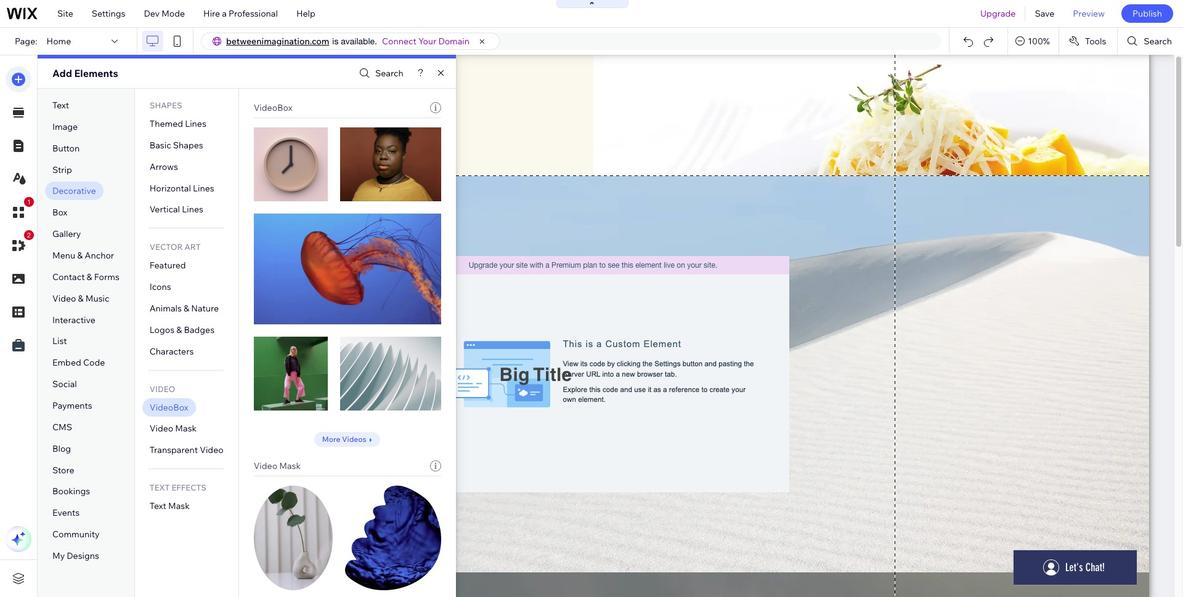 Task type: describe. For each thing, give the bounding box(es) containing it.
videos
[[342, 435, 366, 444]]

icons
[[150, 282, 171, 293]]

upgrade
[[981, 8, 1016, 19]]

menu
[[52, 250, 75, 261]]

contact
[[52, 272, 85, 283]]

animals & nature
[[150, 303, 219, 314]]

payments
[[52, 401, 92, 412]]

text effects
[[150, 483, 206, 493]]

add
[[52, 67, 72, 80]]

my
[[52, 551, 65, 562]]

100% button
[[1009, 28, 1059, 55]]

2
[[27, 232, 31, 239]]

characters
[[150, 346, 194, 357]]

social
[[52, 379, 77, 390]]

cms
[[52, 422, 72, 433]]

nature
[[191, 303, 219, 314]]

themed
[[150, 118, 183, 129]]

& for music
[[78, 293, 84, 304]]

vertical
[[150, 204, 180, 215]]

publish
[[1133, 8, 1163, 19]]

0 vertical spatial search button
[[1119, 28, 1184, 55]]

embed code
[[52, 358, 105, 369]]

anchor
[[85, 250, 114, 261]]

0 vertical spatial shapes
[[150, 100, 182, 110]]

text for text mask
[[150, 501, 166, 512]]

button
[[52, 143, 80, 154]]

1 button
[[6, 197, 34, 226]]

dev mode
[[144, 8, 185, 19]]

& for anchor
[[77, 250, 83, 261]]

1
[[27, 199, 31, 206]]

text mask
[[150, 501, 190, 512]]

forms
[[94, 272, 119, 283]]

menu & anchor
[[52, 250, 114, 261]]

gallery
[[52, 229, 81, 240]]

transparent
[[150, 445, 198, 456]]

tools button
[[1060, 28, 1118, 55]]

tools
[[1086, 36, 1107, 47]]

arrows
[[150, 161, 178, 172]]

available.
[[341, 36, 377, 46]]

transparent video
[[150, 445, 224, 456]]

professional
[[229, 8, 278, 19]]

1 vertical spatial video mask
[[254, 461, 301, 472]]

horizontal lines
[[150, 183, 214, 194]]

site
[[57, 8, 73, 19]]

your
[[419, 36, 437, 47]]

lines for vertical lines
[[182, 204, 203, 215]]

designs
[[67, 551, 99, 562]]

help
[[296, 8, 315, 19]]

1 vertical spatial mask
[[279, 461, 301, 472]]

basic
[[150, 140, 171, 151]]

1 vertical spatial videobox
[[150, 402, 188, 413]]

hire a professional
[[203, 8, 278, 19]]

contact & forms
[[52, 272, 119, 283]]

lines for horizontal lines
[[193, 183, 214, 194]]

bookings
[[52, 487, 90, 498]]

community
[[52, 530, 100, 541]]

logos
[[150, 325, 174, 336]]

is available. connect your domain
[[332, 36, 470, 47]]

lines for themed lines
[[185, 118, 206, 129]]

image
[[52, 121, 78, 132]]



Task type: locate. For each thing, give the bounding box(es) containing it.
& for forms
[[87, 272, 92, 283]]

0 vertical spatial mask
[[175, 424, 197, 435]]

interactive
[[52, 315, 95, 326]]

more videos button
[[314, 433, 381, 448]]

dev
[[144, 8, 160, 19]]

1 vertical spatial text
[[150, 483, 170, 493]]

video
[[52, 293, 76, 304], [150, 384, 175, 394], [150, 424, 173, 435], [200, 445, 224, 456], [254, 461, 277, 472]]

effects
[[172, 483, 206, 493]]

&
[[77, 250, 83, 261], [87, 272, 92, 283], [78, 293, 84, 304], [184, 303, 189, 314], [176, 325, 182, 336]]

store
[[52, 465, 74, 476]]

0 vertical spatial videobox
[[254, 102, 292, 113]]

0 horizontal spatial video mask
[[150, 424, 197, 435]]

text for text effects
[[150, 483, 170, 493]]

decorative
[[52, 186, 96, 197]]

mask
[[175, 424, 197, 435], [279, 461, 301, 472], [168, 501, 190, 512]]

0 horizontal spatial search
[[375, 68, 404, 79]]

shapes down themed lines
[[173, 140, 203, 151]]

lines down horizontal lines
[[182, 204, 203, 215]]

1 vertical spatial search
[[375, 68, 404, 79]]

preview button
[[1064, 0, 1115, 27]]

video mask
[[150, 424, 197, 435], [254, 461, 301, 472]]

vector
[[150, 242, 183, 252]]

2 vertical spatial lines
[[182, 204, 203, 215]]

shapes
[[150, 100, 182, 110], [173, 140, 203, 151]]

music
[[86, 293, 109, 304]]

settings
[[92, 8, 125, 19]]

horizontal
[[150, 183, 191, 194]]

search
[[1144, 36, 1173, 47], [375, 68, 404, 79]]

publish button
[[1122, 4, 1174, 23]]

betweenimagination.com
[[226, 36, 329, 47]]

vector art
[[150, 242, 201, 252]]

shapes up themed
[[150, 100, 182, 110]]

0 horizontal spatial search button
[[356, 64, 404, 82]]

text up 'text mask'
[[150, 483, 170, 493]]

& left forms
[[87, 272, 92, 283]]

1 vertical spatial shapes
[[173, 140, 203, 151]]

video & music
[[52, 293, 109, 304]]

0 vertical spatial search
[[1144, 36, 1173, 47]]

search button down publish button
[[1119, 28, 1184, 55]]

badges
[[184, 325, 215, 336]]

& left nature
[[184, 303, 189, 314]]

save
[[1035, 8, 1055, 19]]

& for nature
[[184, 303, 189, 314]]

100%
[[1028, 36, 1050, 47]]

mode
[[162, 8, 185, 19]]

list
[[52, 336, 67, 347]]

text for text
[[52, 100, 69, 111]]

hire
[[203, 8, 220, 19]]

save button
[[1026, 0, 1064, 27]]

1 vertical spatial search button
[[356, 64, 404, 82]]

logos & badges
[[150, 325, 215, 336]]

0 vertical spatial lines
[[185, 118, 206, 129]]

animals
[[150, 303, 182, 314]]

lines right the horizontal
[[193, 183, 214, 194]]

videobox
[[254, 102, 292, 113], [150, 402, 188, 413]]

1 horizontal spatial search button
[[1119, 28, 1184, 55]]

blog
[[52, 444, 71, 455]]

2 vertical spatial mask
[[168, 501, 190, 512]]

search button
[[1119, 28, 1184, 55], [356, 64, 404, 82]]

box
[[52, 207, 67, 218]]

my designs
[[52, 551, 99, 562]]

text
[[52, 100, 69, 111], [150, 483, 170, 493], [150, 501, 166, 512]]

vertical lines
[[150, 204, 203, 215]]

search down connect
[[375, 68, 404, 79]]

& for badges
[[176, 325, 182, 336]]

2 button
[[6, 231, 34, 259]]

& left music
[[78, 293, 84, 304]]

search down publish button
[[1144, 36, 1173, 47]]

preview
[[1074, 8, 1105, 19]]

lines up basic shapes
[[185, 118, 206, 129]]

search button down connect
[[356, 64, 404, 82]]

elements
[[74, 67, 118, 80]]

& right logos
[[176, 325, 182, 336]]

0 vertical spatial video mask
[[150, 424, 197, 435]]

code
[[83, 358, 105, 369]]

text down text effects
[[150, 501, 166, 512]]

text up image
[[52, 100, 69, 111]]

0 horizontal spatial videobox
[[150, 402, 188, 413]]

featured
[[150, 260, 186, 271]]

& right menu
[[77, 250, 83, 261]]

1 horizontal spatial video mask
[[254, 461, 301, 472]]

2 vertical spatial text
[[150, 501, 166, 512]]

lines
[[185, 118, 206, 129], [193, 183, 214, 194], [182, 204, 203, 215]]

0 vertical spatial text
[[52, 100, 69, 111]]

art
[[185, 242, 201, 252]]

domain
[[439, 36, 470, 47]]

basic shapes
[[150, 140, 203, 151]]

more videos
[[322, 435, 366, 444]]

add elements
[[52, 67, 118, 80]]

1 horizontal spatial videobox
[[254, 102, 292, 113]]

1 horizontal spatial search
[[1144, 36, 1173, 47]]

events
[[52, 508, 80, 519]]

a
[[222, 8, 227, 19]]

strip
[[52, 164, 72, 175]]

themed lines
[[150, 118, 206, 129]]

connect
[[382, 36, 417, 47]]

is
[[332, 36, 339, 46]]

more
[[322, 435, 341, 444]]

1 vertical spatial lines
[[193, 183, 214, 194]]

home
[[47, 36, 71, 47]]

embed
[[52, 358, 81, 369]]



Task type: vqa. For each thing, say whether or not it's contained in the screenshot.
Manage
no



